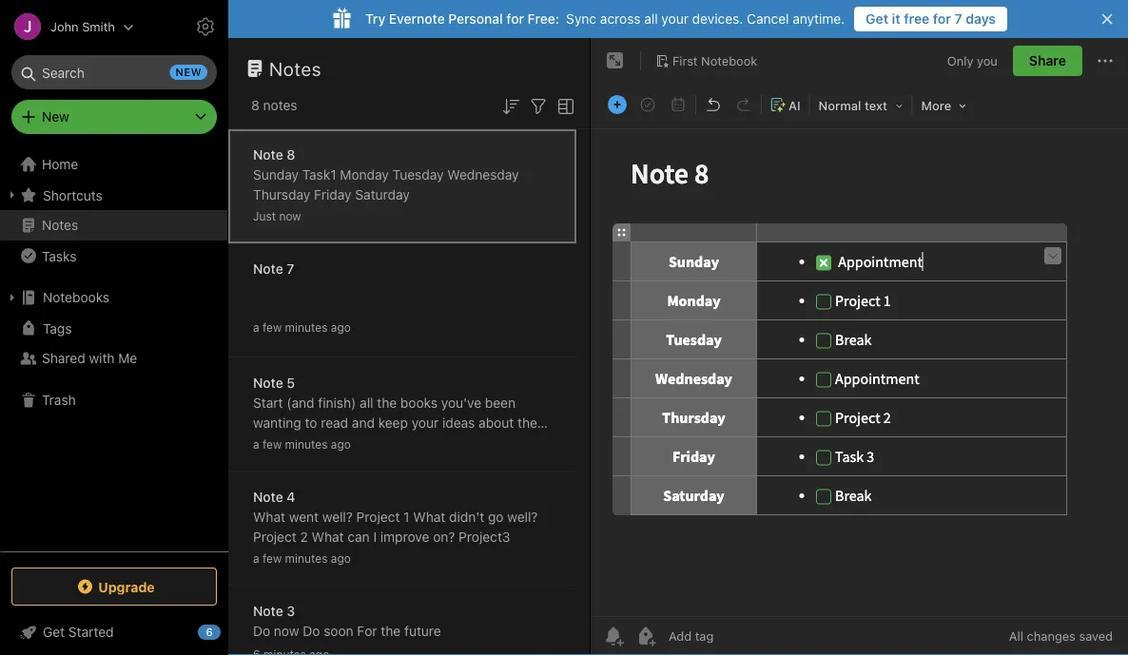 Task type: locate. For each thing, give the bounding box(es) containing it.
notes link
[[0, 210, 228, 241]]

1 horizontal spatial project
[[357, 510, 400, 525]]

your
[[662, 11, 689, 27], [412, 416, 439, 431]]

start (and finish) all the books you've been wanting to read and keep your ideas about them all in one place. tip: if you're reading a physical book, take pictu...
[[253, 396, 549, 471]]

task1
[[303, 167, 337, 183]]

take
[[291, 455, 317, 471]]

4
[[287, 490, 296, 505]]

0 horizontal spatial 8
[[251, 98, 260, 113]]

0 vertical spatial few
[[263, 321, 282, 335]]

for left "free:"
[[507, 11, 524, 27]]

More actions field
[[1095, 46, 1118, 76]]

for inside button
[[934, 11, 952, 27]]

0 horizontal spatial for
[[507, 11, 524, 27]]

add a reminder image
[[603, 625, 625, 648]]

a few minutes ago for note 4
[[253, 553, 351, 566]]

do left soon
[[303, 624, 320, 640]]

minutes down 2 on the bottom left
[[285, 553, 328, 566]]

8 up sunday
[[287, 147, 296, 163]]

a few minutes ago
[[253, 321, 351, 335], [253, 438, 351, 452], [253, 553, 351, 566]]

tip:
[[352, 435, 375, 451]]

get started
[[43, 625, 114, 641]]

well?
[[322, 510, 353, 525], [508, 510, 538, 525]]

a few minutes ago up 5 on the bottom of the page
[[253, 321, 351, 335]]

get left the started
[[43, 625, 65, 641]]

3 minutes from the top
[[285, 553, 328, 566]]

all up "and"
[[360, 396, 374, 411]]

tasks
[[42, 248, 77, 264]]

note up sunday
[[253, 147, 283, 163]]

ago
[[331, 321, 351, 335], [331, 438, 351, 452], [331, 553, 351, 566]]

2 vertical spatial all
[[253, 435, 267, 451]]

note left 4 on the left bottom of page
[[253, 490, 283, 505]]

1 do from the left
[[253, 624, 270, 640]]

Note Editor text field
[[591, 129, 1129, 617]]

0 vertical spatial the
[[377, 396, 397, 411]]

note left 3
[[253, 604, 283, 620]]

1 horizontal spatial notes
[[269, 57, 322, 79]]

thursday
[[253, 187, 311, 203]]

a few minutes ago down 2 on the bottom left
[[253, 553, 351, 566]]

3 a few minutes ago from the top
[[253, 553, 351, 566]]

only you
[[948, 54, 998, 68]]

1 vertical spatial now
[[274, 624, 299, 640]]

1 vertical spatial your
[[412, 416, 439, 431]]

notebooks link
[[0, 283, 228, 313]]

a up note 5
[[253, 321, 260, 335]]

0 vertical spatial 7
[[955, 11, 963, 27]]

click to collapse image
[[221, 621, 236, 643]]

improve
[[381, 530, 430, 545]]

well? right go
[[508, 510, 538, 525]]

few up note 3
[[263, 553, 282, 566]]

3 few from the top
[[263, 553, 282, 566]]

ago for note 5
[[331, 438, 351, 452]]

2 horizontal spatial what
[[413, 510, 446, 525]]

all left the in
[[253, 435, 267, 451]]

0 horizontal spatial notes
[[42, 218, 78, 233]]

3
[[287, 604, 295, 620]]

ago up finish)
[[331, 321, 351, 335]]

trash link
[[0, 386, 228, 416]]

and
[[352, 416, 375, 431]]

1 vertical spatial a few minutes ago
[[253, 438, 351, 452]]

cancel
[[747, 11, 790, 27]]

2 well? from the left
[[508, 510, 538, 525]]

monday
[[340, 167, 389, 183]]

for
[[507, 11, 524, 27], [934, 11, 952, 27]]

0 vertical spatial minutes
[[285, 321, 328, 335]]

1 note from the top
[[253, 147, 283, 163]]

2 note from the top
[[253, 261, 283, 277]]

0 vertical spatial a few minutes ago
[[253, 321, 351, 335]]

7 left "days"
[[955, 11, 963, 27]]

the up keep
[[377, 396, 397, 411]]

what down the note 4
[[253, 510, 286, 525]]

1 vertical spatial notes
[[42, 218, 78, 233]]

1 horizontal spatial for
[[934, 11, 952, 27]]

new search field
[[25, 55, 208, 89]]

few up book,
[[263, 438, 282, 452]]

get
[[866, 11, 889, 27], [43, 625, 65, 641]]

1 vertical spatial project
[[253, 530, 297, 545]]

notes up tasks
[[42, 218, 78, 233]]

a few minutes ago up take
[[253, 438, 351, 452]]

1 horizontal spatial well?
[[508, 510, 538, 525]]

project
[[357, 510, 400, 525], [253, 530, 297, 545]]

0 vertical spatial ago
[[331, 321, 351, 335]]

a few minutes ago for note 5
[[253, 438, 351, 452]]

smith
[[82, 20, 115, 34]]

0 horizontal spatial 7
[[287, 261, 295, 277]]

do
[[253, 624, 270, 640], [303, 624, 320, 640]]

notes
[[269, 57, 322, 79], [42, 218, 78, 233]]

the right for at the bottom of page
[[381, 624, 401, 640]]

0 vertical spatial your
[[662, 11, 689, 27]]

0 horizontal spatial all
[[253, 435, 267, 451]]

free:
[[528, 11, 560, 27]]

get for get it free for 7 days
[[866, 11, 889, 27]]

2 horizontal spatial all
[[645, 11, 658, 27]]

0 horizontal spatial get
[[43, 625, 65, 641]]

project left 2 on the bottom left
[[253, 530, 297, 545]]

undo image
[[701, 91, 727, 118]]

john smith
[[50, 20, 115, 34]]

more
[[922, 99, 952, 113]]

1 minutes from the top
[[285, 321, 328, 335]]

a down about at the left bottom of the page
[[482, 435, 489, 451]]

1 horizontal spatial do
[[303, 624, 320, 640]]

well? up can
[[322, 510, 353, 525]]

2 few from the top
[[263, 438, 282, 452]]

Sort options field
[[500, 93, 523, 118]]

Add filters field
[[527, 93, 550, 118]]

0 vertical spatial project
[[357, 510, 400, 525]]

2 vertical spatial minutes
[[285, 553, 328, 566]]

note up start
[[253, 376, 283, 391]]

your left devices.
[[662, 11, 689, 27]]

what
[[253, 510, 286, 525], [413, 510, 446, 525], [312, 530, 344, 545]]

all changes saved
[[1010, 630, 1114, 644]]

a
[[253, 321, 260, 335], [482, 435, 489, 451], [253, 438, 260, 452], [253, 553, 260, 566]]

0 horizontal spatial do
[[253, 624, 270, 640]]

tags button
[[0, 313, 228, 344]]

few up note 5
[[263, 321, 282, 335]]

now down 3
[[274, 624, 299, 640]]

note
[[253, 147, 283, 163], [253, 261, 283, 277], [253, 376, 283, 391], [253, 490, 283, 505], [253, 604, 283, 620]]

tree
[[0, 149, 228, 551]]

1 few from the top
[[263, 321, 282, 335]]

3 ago from the top
[[331, 553, 351, 566]]

7 down just now
[[287, 261, 295, 277]]

try
[[366, 11, 386, 27]]

me
[[118, 351, 137, 366]]

ago down can
[[331, 553, 351, 566]]

the
[[377, 396, 397, 411], [381, 624, 401, 640]]

new button
[[11, 100, 217, 134]]

2 ago from the top
[[331, 438, 351, 452]]

expand notebooks image
[[5, 290, 20, 306]]

add filters image
[[527, 95, 550, 118]]

text
[[865, 99, 888, 113]]

1 vertical spatial 8
[[287, 147, 296, 163]]

changes
[[1028, 630, 1076, 644]]

notes up notes
[[269, 57, 322, 79]]

note for note 3
[[253, 604, 283, 620]]

5 note from the top
[[253, 604, 283, 620]]

1 vertical spatial minutes
[[285, 438, 328, 452]]

0 vertical spatial get
[[866, 11, 889, 27]]

shared with me link
[[0, 344, 228, 374]]

1 vertical spatial all
[[360, 396, 374, 411]]

notebooks
[[43, 290, 110, 306]]

minutes up 5 on the bottom of the page
[[285, 321, 328, 335]]

2 vertical spatial few
[[263, 553, 282, 566]]

reading
[[432, 435, 478, 451]]

0 vertical spatial now
[[279, 210, 301, 223]]

2 for from the left
[[934, 11, 952, 27]]

what right 1
[[413, 510, 446, 525]]

settings image
[[194, 15, 217, 38]]

share button
[[1014, 46, 1083, 76]]

1 vertical spatial ago
[[331, 438, 351, 452]]

do down note 3
[[253, 624, 270, 640]]

get inside get it free for 7 days button
[[866, 11, 889, 27]]

just
[[253, 210, 276, 223]]

normal
[[819, 99, 862, 113]]

project up i
[[357, 510, 400, 525]]

tree containing home
[[0, 149, 228, 551]]

go
[[488, 510, 504, 525]]

new
[[42, 109, 69, 125]]

Account field
[[0, 8, 134, 46]]

note down just
[[253, 261, 283, 277]]

shared with me
[[42, 351, 137, 366]]

notebook
[[702, 53, 758, 68]]

2 minutes from the top
[[285, 438, 328, 452]]

get left it
[[866, 11, 889, 27]]

1 vertical spatial get
[[43, 625, 65, 641]]

expand note image
[[604, 49, 627, 72]]

2 vertical spatial a few minutes ago
[[253, 553, 351, 566]]

7
[[955, 11, 963, 27], [287, 261, 295, 277]]

your down books
[[412, 416, 439, 431]]

2 vertical spatial ago
[[331, 553, 351, 566]]

Help and Learning task checklist field
[[0, 618, 228, 648]]

now
[[279, 210, 301, 223], [274, 624, 299, 640]]

2
[[300, 530, 308, 545]]

0 horizontal spatial what
[[253, 510, 286, 525]]

0 horizontal spatial well?
[[322, 510, 353, 525]]

1 horizontal spatial get
[[866, 11, 889, 27]]

get it free for 7 days
[[866, 11, 997, 27]]

1 vertical spatial 7
[[287, 261, 295, 277]]

for right the free at right
[[934, 11, 952, 27]]

first
[[673, 53, 698, 68]]

More field
[[915, 91, 974, 119]]

started
[[68, 625, 114, 641]]

ago for note 4
[[331, 553, 351, 566]]

1 for from the left
[[507, 11, 524, 27]]

2 a few minutes ago from the top
[[253, 438, 351, 452]]

what right 2 on the bottom left
[[312, 530, 344, 545]]

minutes up take
[[285, 438, 328, 452]]

minutes
[[285, 321, 328, 335], [285, 438, 328, 452], [285, 553, 328, 566]]

what went well? project 1 what didn't go well? project 2 what can i improve on? project3
[[253, 510, 538, 545]]

normal text
[[819, 99, 888, 113]]

View options field
[[550, 93, 578, 118]]

0 horizontal spatial your
[[412, 416, 439, 431]]

3 note from the top
[[253, 376, 283, 391]]

finish)
[[318, 396, 356, 411]]

to
[[305, 416, 317, 431]]

tags
[[43, 321, 72, 336]]

all right across
[[645, 11, 658, 27]]

first notebook
[[673, 53, 758, 68]]

now down thursday
[[279, 210, 301, 223]]

ago up pictu...
[[331, 438, 351, 452]]

1 vertical spatial few
[[263, 438, 282, 452]]

new
[[176, 66, 202, 79]]

get inside help and learning task checklist field
[[43, 625, 65, 641]]

Insert field
[[604, 91, 632, 118]]

8 left notes
[[251, 98, 260, 113]]

1 horizontal spatial 7
[[955, 11, 963, 27]]

4 note from the top
[[253, 490, 283, 505]]



Task type: describe. For each thing, give the bounding box(es) containing it.
in
[[270, 435, 281, 451]]

physical
[[493, 435, 543, 451]]

shortcuts
[[43, 187, 103, 203]]

personal
[[449, 11, 503, 27]]

just now
[[253, 210, 301, 223]]

1 horizontal spatial all
[[360, 396, 374, 411]]

start
[[253, 396, 283, 411]]

1 horizontal spatial your
[[662, 11, 689, 27]]

sunday task1 monday tuesday wednesday thursday friday saturday
[[253, 167, 519, 203]]

try evernote personal for free: sync across all your devices. cancel anytime.
[[366, 11, 845, 27]]

ideas
[[443, 416, 475, 431]]

a left the in
[[253, 438, 260, 452]]

one
[[285, 435, 308, 451]]

it
[[893, 11, 901, 27]]

your inside "start (and finish) all the books you've been wanting to read and keep your ideas about them all in one place. tip: if you're reading a physical book, take pictu..."
[[412, 416, 439, 431]]

the inside "start (and finish) all the books you've been wanting to read and keep your ideas about them all in one place. tip: if you're reading a physical book, take pictu..."
[[377, 396, 397, 411]]

1 vertical spatial the
[[381, 624, 401, 640]]

for for free:
[[507, 11, 524, 27]]

tasks button
[[0, 241, 228, 271]]

note 3
[[253, 604, 295, 620]]

soon
[[324, 624, 354, 640]]

few for 4
[[263, 553, 282, 566]]

shared
[[42, 351, 85, 366]]

1 horizontal spatial 8
[[287, 147, 296, 163]]

more actions image
[[1095, 49, 1118, 72]]

wanting
[[253, 416, 301, 431]]

tuesday
[[393, 167, 444, 183]]

evernote
[[389, 11, 445, 27]]

few for 5
[[263, 438, 282, 452]]

0 vertical spatial 8
[[251, 98, 260, 113]]

ai button
[[764, 91, 808, 119]]

home link
[[0, 149, 228, 180]]

minutes for note 4
[[285, 553, 328, 566]]

note 4
[[253, 490, 296, 505]]

note for note 5
[[253, 376, 283, 391]]

0 vertical spatial notes
[[269, 57, 322, 79]]

future
[[405, 624, 441, 640]]

project3
[[459, 530, 511, 545]]

wednesday
[[448, 167, 519, 183]]

1 ago from the top
[[331, 321, 351, 335]]

saturday
[[355, 187, 410, 203]]

sunday
[[253, 167, 299, 183]]

1 well? from the left
[[322, 510, 353, 525]]

Add tag field
[[667, 629, 810, 645]]

across
[[601, 11, 641, 27]]

note 5
[[253, 376, 295, 391]]

note for note 8
[[253, 147, 283, 163]]

keep
[[379, 416, 408, 431]]

ai
[[789, 99, 801, 113]]

with
[[89, 351, 115, 366]]

note 8
[[253, 147, 296, 163]]

2 do from the left
[[303, 624, 320, 640]]

get for get started
[[43, 625, 65, 641]]

6
[[206, 627, 213, 639]]

home
[[42, 157, 78, 172]]

note for note 4
[[253, 490, 283, 505]]

8 notes
[[251, 98, 298, 113]]

5
[[287, 376, 295, 391]]

1
[[404, 510, 410, 525]]

Heading level field
[[813, 91, 911, 119]]

0 horizontal spatial project
[[253, 530, 297, 545]]

do now do soon for the future
[[253, 624, 441, 640]]

(and
[[287, 396, 315, 411]]

upgrade button
[[11, 568, 217, 606]]

days
[[966, 11, 997, 27]]

only
[[948, 54, 974, 68]]

now for just
[[279, 210, 301, 223]]

free
[[905, 11, 930, 27]]

1 a few minutes ago from the top
[[253, 321, 351, 335]]

add tag image
[[635, 625, 658, 648]]

notes
[[263, 98, 298, 113]]

a inside "start (and finish) all the books you've been wanting to read and keep your ideas about them all in one place. tip: if you're reading a physical book, take pictu..."
[[482, 435, 489, 451]]

on?
[[433, 530, 455, 545]]

went
[[289, 510, 319, 525]]

shortcuts button
[[0, 180, 228, 210]]

upgrade
[[98, 579, 155, 595]]

about
[[479, 416, 514, 431]]

for
[[357, 624, 378, 640]]

first notebook button
[[649, 48, 765, 74]]

book,
[[253, 455, 288, 471]]

now for do
[[274, 624, 299, 640]]

pictu...
[[321, 455, 363, 471]]

note window element
[[591, 38, 1129, 656]]

for for 7
[[934, 11, 952, 27]]

Search text field
[[25, 55, 204, 89]]

note 7
[[253, 261, 295, 277]]

minutes for note 5
[[285, 438, 328, 452]]

didn't
[[449, 510, 485, 525]]

share
[[1030, 53, 1067, 69]]

i
[[374, 530, 377, 545]]

trash
[[42, 393, 76, 408]]

a up note 3
[[253, 553, 260, 566]]

1 horizontal spatial what
[[312, 530, 344, 545]]

0 vertical spatial all
[[645, 11, 658, 27]]

note for note 7
[[253, 261, 283, 277]]

devices.
[[693, 11, 744, 27]]

get it free for 7 days button
[[855, 7, 1008, 31]]

been
[[485, 396, 516, 411]]

you
[[978, 54, 998, 68]]

books
[[401, 396, 438, 411]]

friday
[[314, 187, 352, 203]]

read
[[321, 416, 348, 431]]

place.
[[311, 435, 348, 451]]

7 inside button
[[955, 11, 963, 27]]

john
[[50, 20, 79, 34]]

you're
[[390, 435, 429, 451]]



Task type: vqa. For each thing, say whether or not it's contained in the screenshot.
wanting
yes



